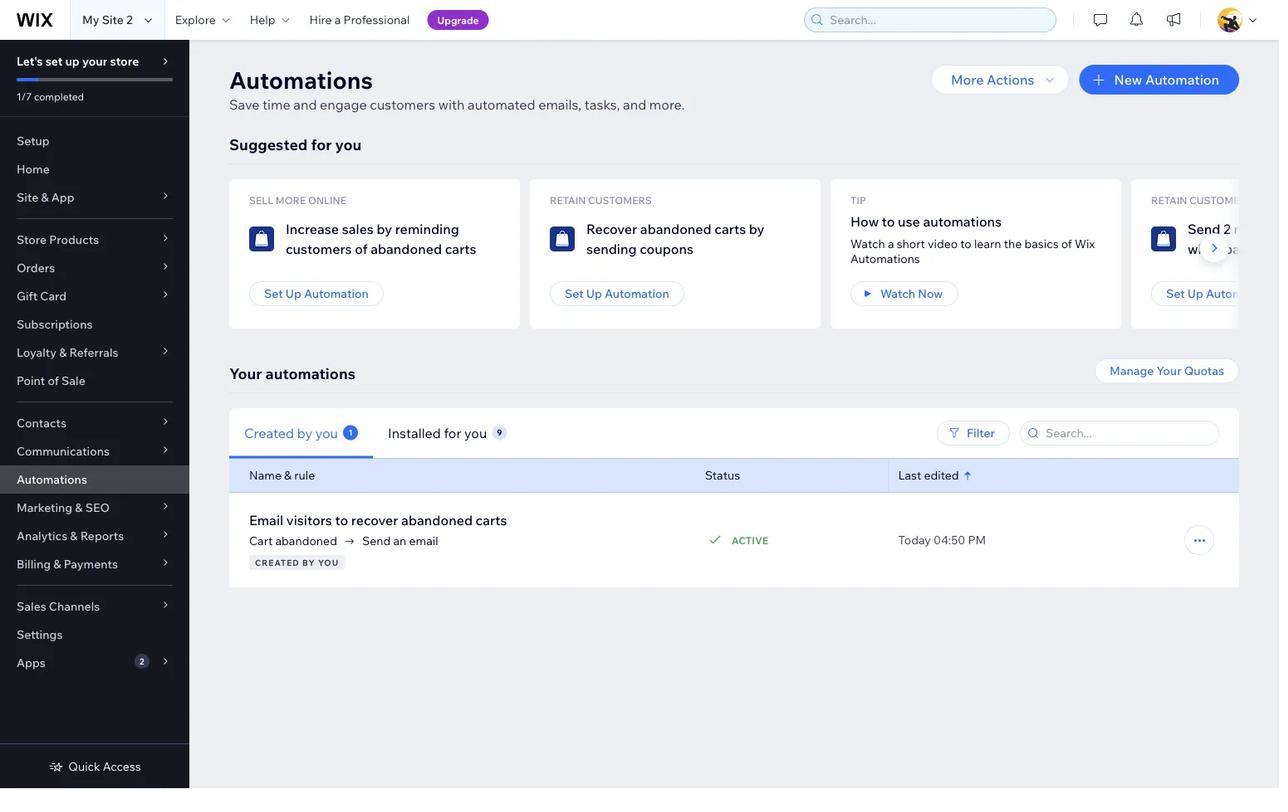 Task type: locate. For each thing, give the bounding box(es) containing it.
0 horizontal spatial site
[[17, 190, 38, 205]]

send
[[1188, 221, 1221, 238], [362, 534, 391, 549]]

0 horizontal spatial automations
[[17, 473, 87, 487]]

payments
[[64, 557, 118, 572]]

you left 9
[[464, 425, 487, 441]]

up
[[286, 287, 301, 301], [586, 287, 602, 301], [1188, 287, 1203, 301]]

2 right my
[[126, 12, 133, 27]]

2 left reminde on the top of page
[[1224, 221, 1231, 238]]

2 horizontal spatial set
[[1166, 287, 1185, 301]]

0 vertical spatial for
[[311, 135, 332, 154]]

set up automation button down send 2 reminde
[[1151, 282, 1279, 307]]

customers inside the 'automations save time and engage customers with automated emails, tasks, and more.'
[[370, 96, 435, 113]]

site right my
[[102, 12, 124, 27]]

customers left with
[[370, 96, 435, 113]]

manage
[[1110, 364, 1154, 378]]

automations inside the sidebar element
[[17, 473, 87, 487]]

automations up video
[[923, 213, 1002, 230]]

automations for automations
[[17, 473, 87, 487]]

& left app
[[41, 190, 49, 205]]

1 horizontal spatial to
[[882, 213, 895, 230]]

1 retain from the left
[[550, 194, 586, 207]]

sales channels
[[17, 600, 100, 614]]

home
[[17, 162, 50, 177]]

& left reports
[[70, 529, 78, 544]]

2 vertical spatial automations
[[17, 473, 87, 487]]

0 horizontal spatial by
[[297, 425, 312, 441]]

& right loyalty
[[59, 346, 67, 360]]

new
[[1114, 71, 1142, 88]]

0 horizontal spatial up
[[286, 287, 301, 301]]

1 vertical spatial send
[[362, 534, 391, 549]]

for down engage
[[311, 135, 332, 154]]

apps
[[17, 656, 45, 671]]

1 horizontal spatial retain customers
[[1151, 194, 1253, 207]]

send down recover
[[362, 534, 391, 549]]

automations up marketing
[[17, 473, 87, 487]]

set up automation for customers
[[264, 287, 369, 301]]

sales channels button
[[0, 593, 189, 621]]

0 vertical spatial customers
[[370, 96, 435, 113]]

search... field down manage
[[1041, 422, 1214, 445]]

set
[[264, 287, 283, 301], [565, 287, 584, 301], [1166, 287, 1185, 301]]

2 and from the left
[[623, 96, 646, 113]]

2 vertical spatial carts
[[476, 513, 507, 529]]

video
[[928, 237, 958, 251]]

set up automation button down increase
[[249, 282, 384, 307]]

list
[[229, 179, 1279, 329]]

1 customers from the left
[[588, 194, 652, 207]]

& left the rule
[[284, 468, 292, 483]]

2 horizontal spatial set up automation
[[1166, 287, 1271, 301]]

email
[[409, 534, 438, 549]]

filter button
[[937, 421, 1010, 446]]

1 retain customers from the left
[[550, 194, 652, 207]]

1 vertical spatial 2
[[1224, 221, 1231, 238]]

& right billing
[[53, 557, 61, 572]]

up down sending
[[586, 287, 602, 301]]

1 category image from the left
[[249, 227, 274, 252]]

up down increase
[[286, 287, 301, 301]]

a right hire
[[335, 12, 341, 27]]

1 horizontal spatial set up automation button
[[550, 282, 684, 307]]

2 inside the sidebar element
[[140, 657, 144, 667]]

to right visitors
[[335, 513, 348, 529]]

sales
[[17, 600, 46, 614]]

1 horizontal spatial send
[[1188, 221, 1221, 238]]

2 set up automation from the left
[[565, 287, 669, 301]]

2 retain customers from the left
[[1151, 194, 1253, 207]]

analytics & reports
[[17, 529, 124, 544]]

a left short
[[888, 237, 894, 251]]

name
[[249, 468, 282, 483]]

help button
[[240, 0, 300, 40]]

Search... field
[[825, 8, 1051, 32], [1041, 422, 1214, 445]]

customers down increase
[[286, 241, 352, 257]]

1 horizontal spatial category image
[[550, 227, 575, 252]]

1 horizontal spatial up
[[586, 287, 602, 301]]

1 horizontal spatial of
[[355, 241, 368, 257]]

store products
[[17, 233, 99, 247]]

1 set up automation button from the left
[[249, 282, 384, 307]]

2 set from the left
[[565, 287, 584, 301]]

2 horizontal spatial set up automation button
[[1151, 282, 1279, 307]]

of left sale
[[48, 374, 59, 388]]

suggested for you
[[229, 135, 362, 154]]

1 and from the left
[[293, 96, 317, 113]]

2 vertical spatial to
[[335, 513, 348, 529]]

tip how to use automations watch a short video to learn the basics of wix automations
[[851, 194, 1095, 266]]

set up automation down sending
[[565, 287, 669, 301]]

1 up from the left
[[286, 287, 301, 301]]

let's set up your store
[[17, 54, 139, 69]]

automations
[[229, 65, 373, 94], [851, 252, 920, 266], [17, 473, 87, 487]]

watch left the now
[[880, 287, 915, 301]]

1 vertical spatial automations
[[265, 364, 356, 383]]

automations inside the 'automations save time and engage customers with automated emails, tasks, and more.'
[[229, 65, 373, 94]]

0 horizontal spatial retain
[[550, 194, 586, 207]]

1 vertical spatial carts
[[445, 241, 476, 257]]

1 set up automation from the left
[[264, 287, 369, 301]]

0 horizontal spatial send
[[362, 534, 391, 549]]

analytics
[[17, 529, 67, 544]]

1 horizontal spatial by
[[377, 221, 392, 238]]

installed for you
[[388, 425, 487, 441]]

now
[[918, 287, 943, 301]]

to left learn
[[960, 237, 972, 251]]

retain customers up send 2 reminde
[[1151, 194, 1253, 207]]

of left wix
[[1061, 237, 1072, 251]]

0 horizontal spatial your
[[229, 364, 262, 383]]

site & app button
[[0, 184, 189, 212]]

today 04:50 pm
[[898, 533, 986, 548]]

watch down how
[[851, 237, 885, 251]]

send for send 2 reminde
[[1188, 221, 1221, 238]]

app
[[51, 190, 74, 205]]

0 horizontal spatial customers
[[286, 241, 352, 257]]

& inside "popup button"
[[41, 190, 49, 205]]

1 horizontal spatial and
[[623, 96, 646, 113]]

set up automation button down sending
[[550, 282, 684, 307]]

2 vertical spatial 2
[[140, 657, 144, 667]]

loyalty & referrals button
[[0, 339, 189, 367]]

automation down sales at top left
[[304, 287, 369, 301]]

you for suggested for you
[[335, 135, 362, 154]]

2 down settings link
[[140, 657, 144, 667]]

1 horizontal spatial a
[[888, 237, 894, 251]]

up down send 2 reminde
[[1188, 287, 1203, 301]]

loyalty
[[17, 346, 56, 360]]

hire a professional link
[[300, 0, 420, 40]]

0 vertical spatial to
[[882, 213, 895, 230]]

you
[[318, 558, 339, 568]]

automations up time
[[229, 65, 373, 94]]

you for installed for you
[[464, 425, 487, 441]]

channels
[[49, 600, 100, 614]]

point of sale
[[17, 374, 85, 388]]

customers for recover
[[588, 194, 652, 207]]

0 horizontal spatial set up automation
[[264, 287, 369, 301]]

basics
[[1025, 237, 1059, 251]]

of inside the sidebar element
[[48, 374, 59, 388]]

0 vertical spatial carts
[[715, 221, 746, 238]]

referrals
[[69, 346, 118, 360]]

1 horizontal spatial set
[[565, 287, 584, 301]]

1 vertical spatial watch
[[880, 287, 915, 301]]

for right installed
[[444, 425, 461, 441]]

automations down short
[[851, 252, 920, 266]]

list containing how to use automations
[[229, 179, 1279, 329]]

1 horizontal spatial customers
[[370, 96, 435, 113]]

orders button
[[0, 254, 189, 282]]

up for customers
[[286, 287, 301, 301]]

send inside send 2 reminde
[[1188, 221, 1221, 238]]

0 horizontal spatial set
[[264, 287, 283, 301]]

1 vertical spatial for
[[444, 425, 461, 441]]

your left quotas on the right
[[1157, 364, 1182, 378]]

2 retain from the left
[[1151, 194, 1187, 207]]

1 horizontal spatial retain
[[1151, 194, 1187, 207]]

2 customers from the left
[[1190, 194, 1253, 207]]

0 horizontal spatial set up automation button
[[249, 282, 384, 307]]

1 horizontal spatial for
[[444, 425, 461, 441]]

billing & payments
[[17, 557, 118, 572]]

1 vertical spatial automations
[[851, 252, 920, 266]]

2 set up automation button from the left
[[550, 282, 684, 307]]

0 horizontal spatial category image
[[249, 227, 274, 252]]

1 set from the left
[[264, 287, 283, 301]]

& left "seo"
[[75, 501, 83, 515]]

watch inside button
[[880, 287, 915, 301]]

automation down sending
[[605, 287, 669, 301]]

category image left sending
[[550, 227, 575, 252]]

new automation
[[1114, 71, 1219, 88]]

automations save time and engage customers with automated emails, tasks, and more.
[[229, 65, 685, 113]]

1 vertical spatial a
[[888, 237, 894, 251]]

0 vertical spatial 2
[[126, 12, 133, 27]]

& for billing
[[53, 557, 61, 572]]

site down home at left top
[[17, 190, 38, 205]]

automations up "created by you"
[[265, 364, 356, 383]]

your inside button
[[1157, 364, 1182, 378]]

0 horizontal spatial retain customers
[[550, 194, 652, 207]]

2 horizontal spatial 2
[[1224, 221, 1231, 238]]

send an email
[[362, 534, 438, 549]]

2 horizontal spatial by
[[749, 221, 765, 238]]

0 horizontal spatial for
[[311, 135, 332, 154]]

set
[[45, 54, 63, 69]]

seo
[[85, 501, 110, 515]]

0 vertical spatial automations
[[229, 65, 373, 94]]

for inside tab list
[[444, 425, 461, 441]]

you down engage
[[335, 135, 362, 154]]

watch
[[851, 237, 885, 251], [880, 287, 915, 301]]

2 horizontal spatial automations
[[851, 252, 920, 266]]

of down sales at top left
[[355, 241, 368, 257]]

1 vertical spatial site
[[17, 190, 38, 205]]

hire a professional
[[309, 12, 410, 27]]

1 horizontal spatial your
[[1157, 364, 1182, 378]]

9
[[497, 428, 502, 438]]

wix
[[1075, 237, 1095, 251]]

automation
[[1145, 71, 1219, 88], [304, 287, 369, 301], [605, 287, 669, 301], [1206, 287, 1271, 301]]

1 vertical spatial customers
[[286, 241, 352, 257]]

set up automation button for sending
[[550, 282, 684, 307]]

2 horizontal spatial of
[[1061, 237, 1072, 251]]

active
[[732, 535, 768, 547]]

0 horizontal spatial and
[[293, 96, 317, 113]]

automation for send 2 reminde
[[1206, 287, 1271, 301]]

0 vertical spatial a
[[335, 12, 341, 27]]

0 vertical spatial watch
[[851, 237, 885, 251]]

sell
[[249, 194, 273, 207]]

tab list
[[229, 408, 741, 459]]

suggested
[[229, 135, 308, 154]]

quick access button
[[48, 760, 141, 775]]

of inside tip how to use automations watch a short video to learn the basics of wix automations
[[1061, 237, 1072, 251]]

reports
[[80, 529, 124, 544]]

1 horizontal spatial 2
[[140, 657, 144, 667]]

automations link
[[0, 466, 189, 494]]

your up the created
[[229, 364, 262, 383]]

2 category image from the left
[[550, 227, 575, 252]]

cart
[[249, 534, 273, 549]]

1/7 completed
[[17, 90, 84, 103]]

to left 'use'
[[882, 213, 895, 230]]

my
[[82, 12, 99, 27]]

0 vertical spatial automations
[[923, 213, 1002, 230]]

category image
[[1151, 227, 1176, 252]]

and left more.
[[623, 96, 646, 113]]

0 vertical spatial site
[[102, 12, 124, 27]]

1 vertical spatial to
[[960, 237, 972, 251]]

automation right new on the right of page
[[1145, 71, 1219, 88]]

send right category icon
[[1188, 221, 1221, 238]]

pm
[[968, 533, 986, 548]]

automation down send 2 reminde
[[1206, 287, 1271, 301]]

abandoned down reminding
[[371, 241, 442, 257]]

0 horizontal spatial to
[[335, 513, 348, 529]]

you left 1
[[315, 425, 338, 441]]

with
[[438, 96, 465, 113]]

gift
[[17, 289, 38, 304]]

customers up recover
[[588, 194, 652, 207]]

0 horizontal spatial 2
[[126, 12, 133, 27]]

reminding
[[395, 221, 459, 238]]

1 horizontal spatial automations
[[923, 213, 1002, 230]]

watch inside tip how to use automations watch a short video to learn the basics of wix automations
[[851, 237, 885, 251]]

an
[[393, 534, 406, 549]]

0 vertical spatial send
[[1188, 221, 1221, 238]]

1 horizontal spatial automations
[[229, 65, 373, 94]]

retain customers
[[550, 194, 652, 207], [1151, 194, 1253, 207]]

automations for automations save time and engage customers with automated emails, tasks, and more.
[[229, 65, 373, 94]]

category image
[[249, 227, 274, 252], [550, 227, 575, 252]]

0 horizontal spatial customers
[[588, 194, 652, 207]]

2 up from the left
[[586, 287, 602, 301]]

point of sale link
[[0, 367, 189, 395]]

my site 2
[[82, 12, 133, 27]]

set up automation down increase
[[264, 287, 369, 301]]

1 horizontal spatial customers
[[1190, 194, 1253, 207]]

& inside dropdown button
[[53, 557, 61, 572]]

abandoned up coupons
[[640, 221, 712, 238]]

&
[[41, 190, 49, 205], [59, 346, 67, 360], [284, 468, 292, 483], [75, 501, 83, 515], [70, 529, 78, 544], [53, 557, 61, 572]]

and right time
[[293, 96, 317, 113]]

recover
[[586, 221, 637, 238]]

set up automation down send 2 reminde
[[1166, 287, 1271, 301]]

retain customers up recover
[[550, 194, 652, 207]]

watch now button
[[851, 282, 958, 307]]

to
[[882, 213, 895, 230], [960, 237, 972, 251], [335, 513, 348, 529]]

0 horizontal spatial of
[[48, 374, 59, 388]]

2 horizontal spatial up
[[1188, 287, 1203, 301]]

created by you
[[244, 425, 338, 441]]

sidebar element
[[0, 40, 189, 790]]

communications
[[17, 444, 110, 459]]

last
[[898, 468, 921, 483]]

category image down sell
[[249, 227, 274, 252]]

customers up send 2 reminde
[[1190, 194, 1253, 207]]

1 your from the left
[[1157, 364, 1182, 378]]

settings link
[[0, 621, 189, 650]]

search... field up more on the right of the page
[[825, 8, 1051, 32]]

1 horizontal spatial set up automation
[[565, 287, 669, 301]]

marketing & seo
[[17, 501, 110, 515]]



Task type: vqa. For each thing, say whether or not it's contained in the screenshot.
Store Products popup button
yes



Task type: describe. For each thing, give the bounding box(es) containing it.
point
[[17, 374, 45, 388]]

email
[[249, 513, 283, 529]]

you for created by you
[[315, 425, 338, 441]]

settings
[[17, 628, 63, 642]]

abandoned inside recover abandoned carts by sending coupons
[[640, 221, 712, 238]]

send 2 reminde
[[1188, 221, 1279, 257]]

1 vertical spatial search... field
[[1041, 422, 1214, 445]]

category image for customers
[[249, 227, 274, 252]]

reminde
[[1234, 221, 1279, 238]]

retain for send 2 reminde
[[1151, 194, 1187, 207]]

cart abandoned
[[249, 534, 337, 549]]

category image for sending
[[550, 227, 575, 252]]

visitors
[[286, 513, 332, 529]]

upgrade
[[437, 14, 479, 26]]

to for carts
[[335, 513, 348, 529]]

quick access
[[68, 760, 141, 775]]

quick
[[68, 760, 100, 775]]

card
[[40, 289, 67, 304]]

email visitors to recover abandoned carts
[[249, 513, 507, 529]]

site & app
[[17, 190, 74, 205]]

sales
[[342, 221, 374, 238]]

3 set up automation from the left
[[1166, 287, 1271, 301]]

tab list containing created by you
[[229, 408, 741, 459]]

explore
[[175, 12, 216, 27]]

completed
[[34, 90, 84, 103]]

set for customers
[[264, 287, 283, 301]]

for for installed
[[444, 425, 461, 441]]

recover
[[351, 513, 398, 529]]

1 horizontal spatial site
[[102, 12, 124, 27]]

send for send an email
[[362, 534, 391, 549]]

more actions button
[[931, 65, 1069, 95]]

more.
[[649, 96, 685, 113]]

status
[[705, 468, 740, 483]]

gift card button
[[0, 282, 189, 311]]

setup
[[17, 134, 50, 148]]

last edited
[[898, 468, 959, 483]]

0 horizontal spatial automations
[[265, 364, 356, 383]]

carts inside recover abandoned carts by sending coupons
[[715, 221, 746, 238]]

your automations
[[229, 364, 356, 383]]

set up automation button for customers
[[249, 282, 384, 307]]

contacts
[[17, 416, 66, 431]]

customers for send
[[1190, 194, 1253, 207]]

automations inside tip how to use automations watch a short video to learn the basics of wix automations
[[923, 213, 1002, 230]]

3 set from the left
[[1166, 287, 1185, 301]]

04:50
[[934, 533, 965, 548]]

by inside increase sales by reminding customers of abandoned carts
[[377, 221, 392, 238]]

store
[[17, 233, 47, 247]]

save
[[229, 96, 260, 113]]

subscriptions
[[17, 317, 93, 332]]

products
[[49, 233, 99, 247]]

retain customers for recover abandoned carts by sending coupons
[[550, 194, 652, 207]]

up
[[65, 54, 80, 69]]

today
[[898, 533, 931, 548]]

abandoned inside increase sales by reminding customers of abandoned carts
[[371, 241, 442, 257]]

2 horizontal spatial to
[[960, 237, 972, 251]]

store
[[110, 54, 139, 69]]

upgrade button
[[427, 10, 489, 30]]

2 your from the left
[[229, 364, 262, 383]]

abandoned down visitors
[[275, 534, 337, 549]]

customers inside increase sales by reminding customers of abandoned carts
[[286, 241, 352, 257]]

automation for recover abandoned carts by sending coupons
[[605, 287, 669, 301]]

up for sending
[[586, 287, 602, 301]]

created
[[255, 558, 300, 568]]

use
[[898, 213, 920, 230]]

2 inside send 2 reminde
[[1224, 221, 1231, 238]]

0 vertical spatial search... field
[[825, 8, 1051, 32]]

engage
[[320, 96, 367, 113]]

how
[[851, 213, 879, 230]]

manage your quotas
[[1110, 364, 1224, 378]]

analytics & reports button
[[0, 522, 189, 551]]

abandoned up email
[[401, 513, 473, 529]]

& for analytics
[[70, 529, 78, 544]]

& for name
[[284, 468, 292, 483]]

online
[[308, 194, 346, 207]]

increase sales by reminding customers of abandoned carts
[[286, 221, 476, 257]]

& for loyalty
[[59, 346, 67, 360]]

to for watch
[[882, 213, 895, 230]]

contacts button
[[0, 410, 189, 438]]

installed
[[388, 425, 441, 441]]

created
[[244, 425, 294, 441]]

automation inside 'button'
[[1145, 71, 1219, 88]]

watch now
[[880, 287, 943, 301]]

retain customers for send 2 reminde
[[1151, 194, 1253, 207]]

tasks,
[[585, 96, 620, 113]]

set for sending
[[565, 287, 584, 301]]

orders
[[17, 261, 55, 275]]

increase
[[286, 221, 339, 238]]

billing & payments button
[[0, 551, 189, 579]]

1/7
[[17, 90, 32, 103]]

gift card
[[17, 289, 67, 304]]

automations inside tip how to use automations watch a short video to learn the basics of wix automations
[[851, 252, 920, 266]]

automation for increase sales by reminding customers of abandoned carts
[[304, 287, 369, 301]]

& for site
[[41, 190, 49, 205]]

1
[[348, 428, 353, 438]]

more actions
[[951, 71, 1035, 88]]

retain for recover abandoned carts by sending coupons
[[550, 194, 586, 207]]

your
[[82, 54, 107, 69]]

a inside tip how to use automations watch a short video to learn the basics of wix automations
[[888, 237, 894, 251]]

manage your quotas button
[[1095, 359, 1239, 384]]

3 set up automation button from the left
[[1151, 282, 1279, 307]]

let's
[[17, 54, 43, 69]]

hire
[[309, 12, 332, 27]]

carts inside increase sales by reminding customers of abandoned carts
[[445, 241, 476, 257]]

set up automation for sending
[[565, 287, 669, 301]]

learn
[[974, 237, 1001, 251]]

& for marketing
[[75, 501, 83, 515]]

site inside "popup button"
[[17, 190, 38, 205]]

marketing & seo button
[[0, 494, 189, 522]]

0 horizontal spatial a
[[335, 12, 341, 27]]

home link
[[0, 155, 189, 184]]

time
[[263, 96, 291, 113]]

of inside increase sales by reminding customers of abandoned carts
[[355, 241, 368, 257]]

subscriptions link
[[0, 311, 189, 339]]

by inside recover abandoned carts by sending coupons
[[749, 221, 765, 238]]

coupons
[[640, 241, 694, 257]]

3 up from the left
[[1188, 287, 1203, 301]]

edited
[[924, 468, 959, 483]]

communications button
[[0, 438, 189, 466]]

emails,
[[538, 96, 582, 113]]

for for suggested
[[311, 135, 332, 154]]

new automation button
[[1079, 65, 1239, 95]]

tip
[[851, 194, 866, 207]]



